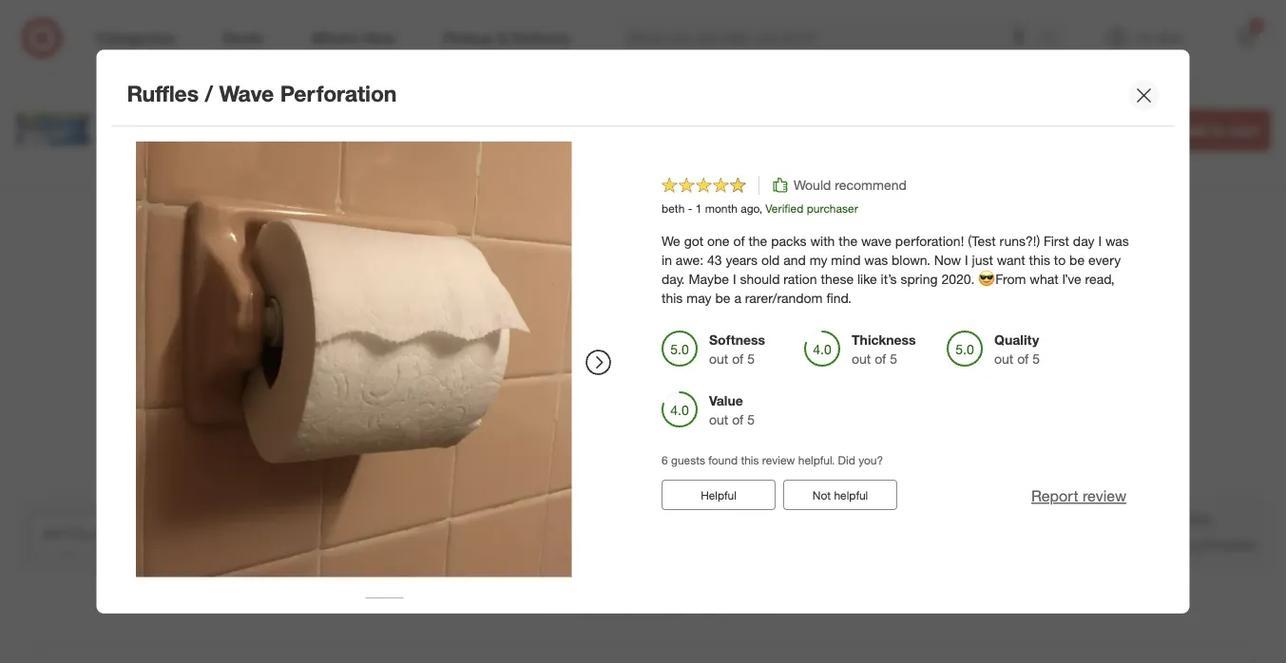 Task type: describe. For each thing, give the bounding box(es) containing it.
6
[[662, 454, 668, 468]]

helpful
[[701, 489, 737, 503]]

/
[[205, 80, 213, 107]]

these
[[821, 271, 854, 288]]

2 the from the left
[[839, 233, 858, 250]]

write a review
[[605, 442, 681, 456]]

not
[[813, 489, 831, 503]]

thickness out of 5 for softness
[[852, 332, 917, 368]]

paper
[[288, 117, 331, 135]]

purchases
[[1185, 535, 1256, 554]]

43
[[708, 252, 722, 269]]

would
[[794, 177, 832, 194]]

1 vertical spatial found
[[571, 595, 610, 613]]

add to cart button
[[1165, 109, 1271, 151]]

1 vertical spatial be
[[716, 290, 731, 307]]

helpful
[[835, 489, 869, 503]]

now
[[935, 252, 962, 269]]

- inside 'shop all charmin charmin ultra soft toilet paper - 12 super mega rolls'
[[335, 117, 342, 135]]

review inside the write a review button
[[646, 442, 681, 456]]

see more review images button
[[978, 271, 1097, 390]]

a inside button
[[636, 442, 643, 456]]

0 horizontal spatial this
[[662, 290, 683, 307]]

quality inside ruffles / wave perforation dialog
[[995, 332, 1040, 349]]

images inside see more review images
[[1037, 332, 1080, 348]]

report review button
[[1032, 486, 1127, 508]]

3 for 3 %
[[610, 44, 616, 59]]

5 down see more review images
[[1033, 351, 1040, 368]]

image of charmin ultra soft toilet paper - 12 super mega rolls image
[[15, 91, 91, 167]]

photos
[[1165, 510, 1212, 528]]

5 up the 'review'
[[586, 166, 594, 183]]

find.
[[827, 290, 852, 307]]

should
[[740, 271, 780, 288]]

purchaser
[[807, 202, 859, 216]]

ago
[[741, 202, 760, 216]]

,
[[760, 202, 763, 216]]

spring
[[901, 271, 938, 288]]

1 star
[[319, 80, 348, 94]]

all
[[147, 93, 162, 111]]

helpful button
[[662, 481, 776, 511]]

0 horizontal spatial quality
[[405, 147, 450, 164]]

0 vertical spatial quality out of 5
[[405, 147, 451, 183]]

search
[[1032, 30, 1078, 49]]

helpful.
[[799, 454, 835, 468]]

17 questions link
[[256, 143, 343, 165]]

we found 5631 matching reviews
[[545, 595, 771, 613]]

want
[[997, 252, 1026, 269]]

5 up month
[[729, 166, 736, 183]]

2 out of 5 from the left
[[833, 166, 879, 183]]

guest review image 3 of 12, zoom in image
[[442, 271, 561, 390]]

not helpful button
[[784, 481, 898, 511]]

rarer/random
[[746, 290, 823, 307]]

review inside report review button
[[1083, 488, 1127, 506]]

did
[[839, 454, 856, 468]]

runs?!)
[[1000, 233, 1041, 250]]

- inside ruffles / wave perforation dialog
[[688, 202, 693, 216]]

mind
[[832, 252, 861, 269]]

1 the from the left
[[749, 233, 768, 250]]

may
[[687, 290, 712, 307]]

wave
[[219, 80, 274, 107]]

out inside value out of 5
[[710, 412, 729, 429]]

guests
[[672, 454, 706, 468]]

$21.99
[[1009, 111, 1048, 128]]

guest review image 5 of 12, zoom in image
[[710, 271, 829, 390]]

% for 83 %
[[619, 8, 630, 23]]

thickness for quality out of 5
[[548, 147, 612, 164]]

blown.
[[892, 252, 931, 269]]

of up purchaser
[[856, 166, 868, 183]]

softness out of 5
[[710, 332, 766, 368]]

and
[[784, 252, 806, 269]]

stars for 4 stars
[[326, 26, 351, 41]]

ration
[[784, 271, 818, 288]]

with photos
[[1130, 510, 1212, 528]]

of up month
[[714, 166, 725, 183]]

mega
[[414, 117, 455, 135]]

5 down mega
[[444, 166, 451, 183]]

one
[[708, 233, 730, 250]]

17
[[264, 146, 279, 162]]

83 %
[[606, 8, 630, 23]]

1 inside ruffles / wave perforation dialog
[[696, 202, 702, 216]]

years
[[726, 252, 758, 269]]

0 vertical spatial charmin
[[166, 93, 224, 111]]

ruffles / wave perforation dialog
[[96, 50, 1190, 648]]

found inside ruffles / wave perforation dialog
[[709, 454, 738, 468]]

packs
[[772, 233, 807, 250]]

review
[[578, 226, 641, 248]]

perforation
[[280, 80, 397, 107]]

4 for 4 stars
[[317, 26, 323, 41]]

report
[[1032, 488, 1079, 506]]

1 vertical spatial %
[[616, 26, 627, 41]]

quality out of 5 inside ruffles / wave perforation dialog
[[995, 332, 1040, 368]]

0 vertical spatial images
[[646, 226, 708, 248]]

17 questions
[[264, 146, 343, 162]]

we got one of the packs with the wave perforation! (test runs?!) first day i was in awe: 43 years old and my mind was blown. now i just want this to be every day. maybe i should ration these like it's spring 2020. 😎 from what i've read, this may be a rarer/random find.
[[662, 233, 1130, 307]]

rolls
[[459, 117, 495, 135]]

would recommend
[[794, 177, 907, 194]]

83
[[606, 8, 619, 23]]

see
[[1009, 313, 1032, 329]]

more
[[1036, 313, 1066, 329]]

softness
[[710, 332, 766, 349]]

3 %
[[610, 44, 627, 59]]

thickness for softness out of 5
[[852, 332, 917, 349]]

4.7
[[682, 8, 735, 54]]

review images
[[578, 226, 708, 248]]

value out of 5
[[710, 393, 755, 429]]

awe:
[[676, 252, 704, 269]]

every
[[1089, 252, 1121, 269]]

review left helpful.
[[763, 454, 796, 468]]

what
[[1030, 271, 1059, 288]]



Task type: vqa. For each thing, say whether or not it's contained in the screenshot.
visio
no



Task type: locate. For each thing, give the bounding box(es) containing it.
2 vertical spatial this
[[741, 454, 760, 468]]

like
[[858, 271, 878, 288]]

3 for 3 stars
[[317, 44, 323, 59]]

out inside softness out of 5
[[710, 351, 729, 368]]

guest review image 6 of 12, zoom in image
[[844, 271, 963, 390]]

soft
[[212, 117, 242, 135]]

ruffles
[[127, 80, 199, 107]]

of down mega
[[428, 166, 440, 183]]

from
[[996, 271, 1027, 288]]

of down value
[[733, 412, 744, 429]]

0 horizontal spatial i
[[733, 271, 737, 288]]

5 down the it's
[[890, 351, 898, 368]]

charmin down the shop
[[106, 117, 168, 135]]

1 vertical spatial 1
[[696, 202, 702, 216]]

0 horizontal spatial found
[[571, 595, 610, 613]]

0 horizontal spatial a
[[636, 442, 643, 456]]

0 horizontal spatial -
[[335, 117, 342, 135]]

toilet
[[246, 117, 284, 135]]

verified right ,
[[766, 202, 804, 216]]

of up the 'review'
[[571, 166, 582, 183]]

was
[[1106, 233, 1130, 250], [865, 252, 888, 269]]

1 horizontal spatial thickness
[[852, 332, 917, 349]]

add
[[1177, 121, 1206, 139]]

a right write
[[636, 442, 643, 456]]

2 horizontal spatial this
[[1030, 252, 1051, 269]]

3
[[317, 44, 323, 59], [610, 44, 616, 59]]

4 link
[[1225, 17, 1267, 59]]

just
[[973, 252, 994, 269]]

not helpful
[[813, 489, 869, 503]]

1 vertical spatial i
[[965, 252, 969, 269]]

a
[[735, 290, 742, 307], [636, 442, 643, 456]]

review up with photos 'checkbox'
[[1083, 488, 1127, 506]]

thickness out of 5 inside ruffles / wave perforation dialog
[[852, 332, 917, 368]]

1 vertical spatial verified
[[1130, 535, 1181, 554]]

1 horizontal spatial images
[[1037, 332, 1080, 348]]

you?
[[859, 454, 884, 468]]

stars for 3 stars
[[326, 44, 351, 59]]

3 down 83
[[610, 44, 616, 59]]

5 up 6 guests found this review helpful. did you?
[[748, 412, 755, 429]]

out of 5 up month
[[691, 166, 736, 183]]

perforation!
[[896, 233, 965, 250]]

4 for 4
[[1254, 19, 1259, 31]]

1 horizontal spatial be
[[1070, 252, 1085, 269]]

2 stars from the top
[[326, 44, 351, 59]]

3 down 4 stars
[[317, 44, 323, 59]]

1 horizontal spatial was
[[1106, 233, 1130, 250]]

review inside see more review images
[[995, 332, 1033, 348]]

0 vertical spatial thickness out of 5
[[548, 147, 612, 183]]

1 vertical spatial stars
[[326, 44, 351, 59]]

% for 3 %
[[616, 44, 627, 59]]

thickness up the 'review'
[[548, 147, 612, 164]]

got
[[685, 233, 704, 250]]

review right write
[[646, 442, 681, 456]]

1 horizontal spatial thickness out of 5
[[852, 332, 917, 368]]

0 horizontal spatial out of 5
[[691, 166, 736, 183]]

first
[[1044, 233, 1070, 250]]

1 horizontal spatial 3
[[610, 44, 616, 59]]

old
[[762, 252, 780, 269]]

1 vertical spatial a
[[636, 442, 643, 456]]

0 vertical spatial verified
[[766, 202, 804, 216]]

guest review image 2 of 12, zoom in image
[[308, 271, 427, 390]]

verified purchases
[[1130, 535, 1256, 554]]

😎
[[979, 271, 992, 288]]

report review
[[1032, 488, 1127, 506]]

(test
[[968, 233, 996, 250]]

0 horizontal spatial was
[[865, 252, 888, 269]]

2 vertical spatial i
[[733, 271, 737, 288]]

value
[[710, 393, 744, 410]]

search button
[[1032, 17, 1078, 63]]

1 vertical spatial to
[[1055, 252, 1066, 269]]

quality down mega
[[405, 147, 450, 164]]

1 horizontal spatial the
[[839, 233, 858, 250]]

1 horizontal spatial found
[[709, 454, 738, 468]]

5
[[444, 166, 451, 183], [586, 166, 594, 183], [729, 166, 736, 183], [871, 166, 879, 183], [748, 351, 755, 368], [890, 351, 898, 368], [1033, 351, 1040, 368], [748, 412, 755, 429]]

quality down see
[[995, 332, 1040, 349]]

thickness out of 5 up the 'review'
[[548, 147, 612, 183]]

quality out of 5 down see
[[995, 332, 1040, 368]]

to inside add to cart button
[[1210, 121, 1225, 139]]

a down should
[[735, 290, 742, 307]]

questions
[[283, 146, 343, 162]]

0 horizontal spatial thickness out of 5
[[548, 147, 612, 183]]

of inside the we got one of the packs with the wave perforation! (test runs?!) first day i was in awe: 43 years old and my mind was blown. now i just want this to be every day. maybe i should ration these like it's spring 2020. 😎 from what i've read, this may be a rarer/random find.
[[734, 233, 745, 250]]

i right day
[[1099, 233, 1102, 250]]

we for we found 5631 matching reviews
[[545, 595, 567, 613]]

see more review images
[[995, 313, 1080, 348]]

0 horizontal spatial thickness
[[548, 147, 612, 164]]

0 horizontal spatial 3
[[317, 44, 323, 59]]

add to cart
[[1177, 121, 1259, 139]]

1 vertical spatial charmin
[[106, 117, 168, 135]]

wave
[[862, 233, 892, 250]]

1 vertical spatial thickness out of 5
[[852, 332, 917, 368]]

read,
[[1086, 271, 1115, 288]]

of inside softness out of 5
[[733, 351, 744, 368]]

was up the every
[[1106, 233, 1130, 250]]

star
[[329, 80, 348, 94]]

1 out of 5 from the left
[[691, 166, 736, 183]]

1 horizontal spatial this
[[741, 454, 760, 468]]

of up years
[[734, 233, 745, 250]]

stars down 4 stars
[[326, 44, 351, 59]]

0 horizontal spatial quality out of 5
[[405, 147, 451, 183]]

shop all charmin charmin ultra soft toilet paper - 12 super mega rolls
[[106, 93, 495, 135]]

this down day.
[[662, 290, 683, 307]]

to down first
[[1055, 252, 1066, 269]]

verified inside ruffles / wave perforation dialog
[[766, 202, 804, 216]]

0 vertical spatial be
[[1070, 252, 1085, 269]]

write
[[605, 442, 633, 456]]

0 vertical spatial quality
[[405, 147, 450, 164]]

with
[[811, 233, 836, 250]]

we up in
[[662, 233, 681, 250]]

1 horizontal spatial out of 5
[[833, 166, 879, 183]]

1 left the star
[[319, 80, 326, 94]]

out of 5
[[691, 166, 736, 183], [833, 166, 879, 183]]

charmin
[[166, 93, 224, 111], [106, 117, 168, 135]]

ruffles / wave perforation
[[127, 80, 397, 107]]

to
[[1210, 121, 1225, 139], [1055, 252, 1066, 269]]

1 horizontal spatial verified
[[1130, 535, 1181, 554]]

images up in
[[646, 226, 708, 248]]

maybe
[[689, 271, 730, 288]]

zoomed image element
[[136, 142, 634, 648]]

charmin up ultra
[[166, 93, 224, 111]]

thickness out of 5 down the it's
[[852, 332, 917, 368]]

0 vertical spatial i
[[1099, 233, 1102, 250]]

thickness out of 5
[[548, 147, 612, 183], [852, 332, 917, 368]]

a inside the we got one of the packs with the wave perforation! (test runs?!) first day i was in awe: 43 years old and my mind was blown. now i just want this to be every day. maybe i should ration these like it's spring 2020. 😎 from what i've read, this may be a rarer/random find.
[[735, 290, 742, 307]]

thickness
[[548, 147, 612, 164], [852, 332, 917, 349]]

matching
[[652, 595, 715, 613]]

5 inside softness out of 5
[[748, 351, 755, 368]]

guest review image 1 of 1, full size image
[[136, 142, 572, 578]]

this up what
[[1030, 252, 1051, 269]]

0 vertical spatial thickness
[[548, 147, 612, 164]]

recommend
[[835, 177, 907, 194]]

1 horizontal spatial 1
[[696, 202, 702, 216]]

0 vertical spatial found
[[709, 454, 738, 468]]

0 horizontal spatial 4
[[317, 26, 323, 41]]

was down wave
[[865, 252, 888, 269]]

2 vertical spatial %
[[616, 44, 627, 59]]

guest review image 1 of 12, zoom in image
[[174, 271, 293, 390]]

to inside the we got one of the packs with the wave perforation! (test runs?!) first day i was in awe: 43 years old and my mind was blown. now i just want this to be every day. maybe i should ration these like it's spring 2020. 😎 from what i've read, this may be a rarer/random find.
[[1055, 252, 1066, 269]]

0 vertical spatial was
[[1106, 233, 1130, 250]]

0 horizontal spatial images
[[646, 226, 708, 248]]

we left 5631 at the bottom
[[545, 595, 567, 613]]

2 horizontal spatial i
[[1099, 233, 1102, 250]]

to right add
[[1210, 121, 1225, 139]]

0 vertical spatial we
[[662, 233, 681, 250]]

1 horizontal spatial to
[[1210, 121, 1225, 139]]

0 horizontal spatial 1
[[319, 80, 326, 94]]

quality out of 5
[[405, 147, 451, 183], [995, 332, 1040, 368]]

1 vertical spatial images
[[1037, 332, 1080, 348]]

beth - 1 month ago , verified purchaser
[[662, 202, 859, 216]]

we inside the we got one of the packs with the wave perforation! (test runs?!) first day i was in awe: 43 years old and my mind was blown. now i just want this to be every day. maybe i should ration these like it's spring 2020. 😎 from what i've read, this may be a rarer/random find.
[[662, 233, 681, 250]]

1 horizontal spatial -
[[688, 202, 693, 216]]

1 horizontal spatial i
[[965, 252, 969, 269]]

with
[[1130, 510, 1160, 528]]

thickness out of 5 for quality
[[548, 147, 612, 183]]

5 down softness
[[748, 351, 755, 368]]

1 vertical spatial was
[[865, 252, 888, 269]]

i left just
[[965, 252, 969, 269]]

quality out of 5 down mega
[[405, 147, 451, 183]]

0 horizontal spatial we
[[545, 595, 567, 613]]

1 stars from the top
[[326, 26, 351, 41]]

0 vertical spatial stars
[[326, 26, 351, 41]]

1 horizontal spatial quality
[[995, 332, 1040, 349]]

out of 5 up purchaser
[[833, 166, 879, 183]]

5 inside value out of 5
[[748, 412, 755, 429]]

0 vertical spatial a
[[735, 290, 742, 307]]

2020.
[[942, 271, 975, 288]]

0 horizontal spatial verified
[[766, 202, 804, 216]]

be up i've
[[1070, 252, 1085, 269]]

0 horizontal spatial the
[[749, 233, 768, 250]]

this up helpful button
[[741, 454, 760, 468]]

2 3 from the left
[[610, 44, 616, 59]]

4 stars
[[317, 26, 351, 41]]

5 right would
[[871, 166, 879, 183]]

found right "guests"
[[709, 454, 738, 468]]

- left 12 at the top
[[335, 117, 342, 135]]

shop
[[106, 93, 143, 111]]

What can we help you find? suggestions appear below search field
[[617, 17, 1046, 59]]

1 left month
[[696, 202, 702, 216]]

found
[[709, 454, 738, 468], [571, 595, 610, 613]]

be down maybe at the right top of the page
[[716, 290, 731, 307]]

Verified purchases checkbox
[[1103, 535, 1122, 554]]

1 vertical spatial quality out of 5
[[995, 332, 1040, 368]]

of down see more review images
[[1018, 351, 1029, 368]]

guest review image 4 of 12, zoom in image
[[576, 271, 695, 390]]

0 horizontal spatial to
[[1055, 252, 1066, 269]]

1 vertical spatial this
[[662, 290, 683, 307]]

1 horizontal spatial a
[[735, 290, 742, 307]]

1 vertical spatial quality
[[995, 332, 1040, 349]]

0 vertical spatial 1
[[319, 80, 326, 94]]

1 vertical spatial thickness
[[852, 332, 917, 349]]

of down the it's
[[875, 351, 887, 368]]

-
[[335, 117, 342, 135], [688, 202, 693, 216]]

1
[[319, 80, 326, 94], [696, 202, 702, 216]]

found left 5631 at the bottom
[[571, 595, 610, 613]]

1 horizontal spatial 4
[[1254, 19, 1259, 31]]

0 vertical spatial %
[[619, 8, 630, 23]]

With photos checkbox
[[1103, 510, 1122, 529]]

it's
[[881, 271, 897, 288]]

ultra
[[173, 117, 208, 135]]

i down years
[[733, 271, 737, 288]]

11787
[[196, 146, 233, 162]]

1 horizontal spatial quality out of 5
[[995, 332, 1040, 368]]

images down more
[[1037, 332, 1080, 348]]

verified down with
[[1130, 535, 1181, 554]]

of inside value out of 5
[[733, 412, 744, 429]]

- right beth
[[688, 202, 693, 216]]

thickness inside ruffles / wave perforation dialog
[[852, 332, 917, 349]]

thickness down the it's
[[852, 332, 917, 349]]

0 horizontal spatial be
[[716, 290, 731, 307]]

the up mind
[[839, 233, 858, 250]]

0 vertical spatial to
[[1210, 121, 1225, 139]]

we for we got one of the packs with the wave perforation! (test runs?!) first day i was in awe: 43 years old and my mind was blown. now i just want this to be every day. maybe i should ration these like it's spring 2020. 😎 from what i've read, this may be a rarer/random find.
[[662, 233, 681, 250]]

month
[[706, 202, 738, 216]]

my
[[810, 252, 828, 269]]

1 vertical spatial -
[[688, 202, 693, 216]]

day
[[1074, 233, 1095, 250]]

review down see
[[995, 332, 1033, 348]]

beth
[[662, 202, 685, 216]]

1 3 from the left
[[317, 44, 323, 59]]

0 vertical spatial this
[[1030, 252, 1051, 269]]

4
[[1254, 19, 1259, 31], [317, 26, 323, 41]]

of down softness
[[733, 351, 744, 368]]

stars up 3 stars
[[326, 26, 351, 41]]

1 vertical spatial we
[[545, 595, 567, 613]]

the up old
[[749, 233, 768, 250]]

we
[[662, 233, 681, 250], [545, 595, 567, 613]]

of
[[428, 166, 440, 183], [571, 166, 582, 183], [714, 166, 725, 183], [856, 166, 868, 183], [734, 233, 745, 250], [733, 351, 744, 368], [875, 351, 887, 368], [1018, 351, 1029, 368], [733, 412, 744, 429]]

0 vertical spatial -
[[335, 117, 342, 135]]

1 horizontal spatial we
[[662, 233, 681, 250]]

3 stars
[[317, 44, 351, 59]]



